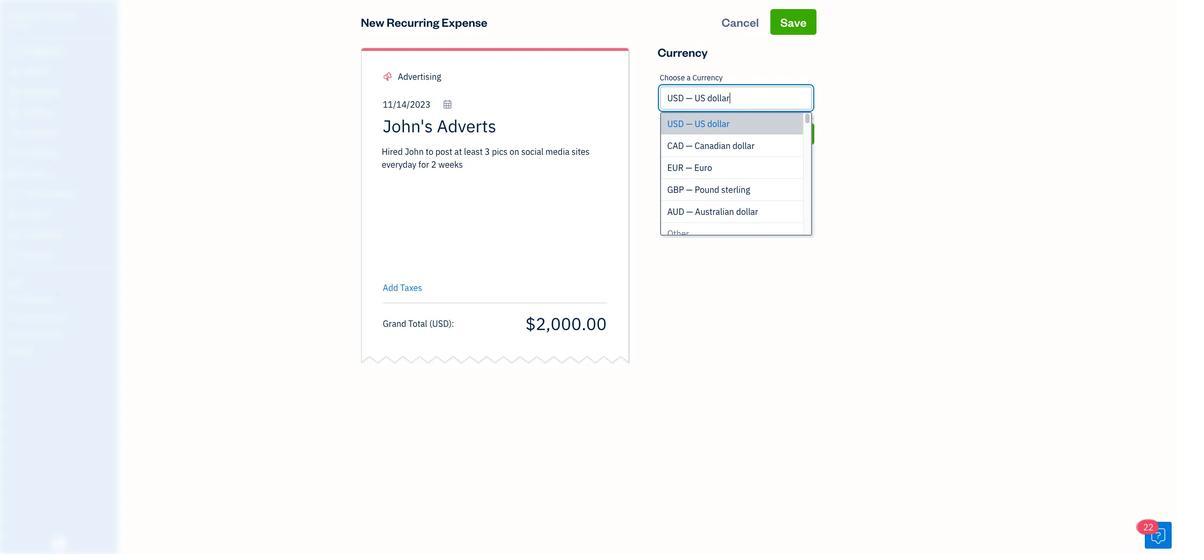 Task type: locate. For each thing, give the bounding box(es) containing it.
pound
[[695, 184, 720, 195]]

cancel left the save
[[722, 14, 759, 29]]

expense
[[442, 14, 488, 29]]

0 vertical spatial cancel button
[[712, 9, 769, 35]]

dollar down sterling
[[736, 206, 759, 217]]

1 horizontal spatial usd
[[668, 118, 684, 129]]

— for pound
[[686, 184, 693, 195]]

2 vertical spatial dollar
[[736, 206, 759, 217]]

report image
[[7, 250, 20, 261]]

0 vertical spatial usd
[[668, 118, 684, 129]]

money image
[[7, 210, 20, 220]]

list box containing usd — us dollar
[[661, 113, 811, 554]]

taxes
[[400, 282, 422, 293]]

usd up cad
[[668, 118, 684, 129]]

— inside option
[[686, 184, 693, 195]]

main element
[[0, 0, 145, 554]]

— right cad
[[686, 140, 693, 151]]

0 vertical spatial cancel
[[722, 14, 759, 29]]

Description text field
[[378, 145, 602, 274]]

items and services image
[[8, 312, 115, 321]]

canadian
[[695, 140, 731, 151]]

— right gbp
[[686, 184, 693, 195]]

1 vertical spatial dollar
[[733, 140, 755, 151]]

cad — canadian dollar
[[668, 140, 755, 151]]

eur
[[668, 162, 684, 173]]

cancel button
[[712, 9, 769, 35], [658, 123, 765, 145]]

1 vertical spatial usd
[[432, 318, 449, 329]]

— for euro
[[686, 162, 693, 173]]

total
[[409, 318, 428, 329]]

gbp — pound sterling option
[[661, 179, 803, 201]]

0 vertical spatial currency
[[658, 44, 708, 59]]

bank connections image
[[8, 329, 115, 338]]

cancel for top cancel button
[[722, 14, 759, 29]]

— for us
[[686, 118, 693, 129]]

—
[[686, 118, 693, 129], [686, 140, 693, 151], [686, 162, 693, 173], [686, 184, 693, 195], [687, 206, 693, 217]]

done button
[[772, 123, 814, 145]]

resource center badge image
[[1145, 522, 1172, 549]]

dollar
[[708, 118, 730, 129], [733, 140, 755, 151], [736, 206, 759, 217]]

dollar inside 'option'
[[736, 206, 759, 217]]

gbp — pound sterling
[[668, 184, 751, 195]]

expense image
[[7, 148, 20, 159]]

settings image
[[8, 346, 115, 355]]

new
[[361, 14, 385, 29]]

apps image
[[8, 278, 115, 286]]

cancel for the bottom cancel button
[[696, 128, 727, 140]]

choose a currency element
[[658, 65, 814, 554]]

dollar for usd — us dollar
[[708, 118, 730, 129]]

new recurring expense
[[361, 14, 488, 29]]

save button
[[771, 9, 817, 35]]

done
[[781, 128, 805, 140]]

usd
[[668, 118, 684, 129], [432, 318, 449, 329]]

sterling
[[722, 184, 751, 195]]

gbp
[[668, 184, 684, 195]]

Merchant text field
[[383, 115, 529, 137]]

add
[[383, 282, 398, 293]]

1 vertical spatial currency
[[693, 73, 723, 83]]

choose a currency
[[660, 73, 723, 83]]

— for canadian
[[686, 140, 693, 151]]

usd right total
[[432, 318, 449, 329]]

noah's
[[9, 10, 36, 20]]

currency up "a"
[[658, 44, 708, 59]]

— right aud
[[687, 206, 693, 217]]

add taxes button
[[383, 281, 422, 294]]

— left us
[[686, 118, 693, 129]]

grand total ( usd ):
[[383, 318, 454, 329]]

eur — euro
[[668, 162, 712, 173]]

cancel
[[722, 14, 759, 29], [696, 128, 727, 140]]

currency
[[658, 44, 708, 59], [693, 73, 723, 83]]

euro
[[695, 162, 712, 173]]

cad
[[668, 140, 684, 151]]

0 vertical spatial dollar
[[708, 118, 730, 129]]

cancel up cad — canadian dollar
[[696, 128, 727, 140]]

Use the arrow keys to pick a date field
[[383, 99, 453, 110]]

dollar right us
[[708, 118, 730, 129]]

currency right "a"
[[693, 73, 723, 83]]

grand
[[383, 318, 406, 329]]

Category text field
[[398, 70, 490, 83]]

noah's company owner
[[9, 10, 74, 29]]

1 vertical spatial cancel
[[696, 128, 727, 140]]

list box
[[661, 113, 811, 554]]

22 button
[[1139, 520, 1172, 549]]

22
[[1144, 522, 1154, 533]]

— right eur
[[686, 162, 693, 173]]

dollar down usd — us dollar option
[[733, 140, 755, 151]]

— inside 'option'
[[687, 206, 693, 217]]



Task type: vqa. For each thing, say whether or not it's contained in the screenshot.
the bottommost Klo
no



Task type: describe. For each thing, give the bounding box(es) containing it.
us
[[695, 118, 706, 129]]

team members image
[[8, 295, 115, 303]]

aud — australian dollar
[[668, 206, 759, 217]]

chart image
[[7, 230, 20, 241]]

Amount (USD) text field
[[525, 312, 607, 335]]

choose
[[660, 73, 685, 83]]

):
[[449, 318, 454, 329]]

usd inside option
[[668, 118, 684, 129]]

client image
[[7, 67, 20, 78]]

company
[[38, 10, 74, 20]]

aud — australian dollar option
[[661, 201, 803, 223]]

add taxes
[[383, 282, 422, 293]]

dollar for cad — canadian dollar
[[733, 140, 755, 151]]

eur — euro option
[[661, 157, 803, 179]]

1 vertical spatial cancel button
[[658, 123, 765, 145]]

a
[[687, 73, 691, 83]]

dashboard image
[[7, 47, 20, 57]]

list box inside the choose a currency element
[[661, 113, 811, 554]]

owner
[[9, 21, 28, 29]]

save
[[781, 14, 807, 29]]

Currency text field
[[661, 87, 811, 109]]

cad — canadian dollar option
[[661, 135, 803, 157]]

invoice image
[[7, 108, 20, 118]]

other
[[668, 228, 689, 239]]

0 horizontal spatial usd
[[432, 318, 449, 329]]

payment image
[[7, 128, 20, 139]]

usd — us dollar option
[[661, 113, 803, 135]]

estimate image
[[7, 87, 20, 98]]

dollar for aud — australian dollar
[[736, 206, 759, 217]]

— for australian
[[687, 206, 693, 217]]

aud
[[668, 206, 685, 217]]

(
[[430, 318, 432, 329]]

australian
[[695, 206, 734, 217]]

timer image
[[7, 189, 20, 200]]

freshbooks image
[[50, 537, 68, 550]]

usd — us dollar
[[668, 118, 730, 129]]

project image
[[7, 169, 20, 180]]

recurring
[[387, 14, 439, 29]]



